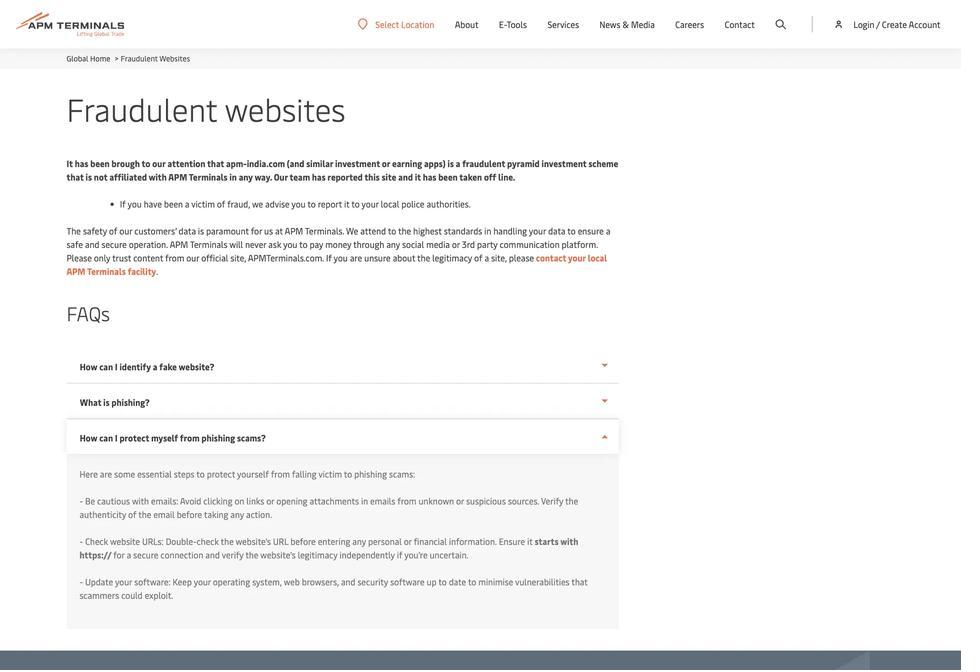 Task type: describe. For each thing, give the bounding box(es) containing it.
only
[[94, 252, 110, 264]]

the up verify
[[221, 536, 234, 547]]

and inside - update your software: keep your operating system, web browsers, and security software up to date to minimise vulnerabilities that scammers could exploit.
[[341, 576, 356, 588]]

0 horizontal spatial local
[[381, 198, 400, 210]]

to right attend at the top of page
[[388, 225, 396, 237]]

apm inside contact your local apm terminals facility
[[67, 265, 85, 277]]

i for identify
[[115, 361, 117, 373]]

to right steps
[[197, 468, 205, 480]]

scammers
[[80, 589, 119, 601]]

can for protect
[[99, 432, 113, 444]]

2 investment from the left
[[542, 157, 587, 169]]

browsers,
[[302, 576, 339, 588]]

a right ensure
[[606, 225, 611, 237]]

any up independently
[[353, 536, 366, 547]]

starts
[[535, 536, 559, 547]]

cautious
[[97, 495, 130, 507]]

or right 'unknown'
[[456, 495, 464, 507]]

the down social
[[417, 252, 430, 264]]

1 vertical spatial been
[[439, 171, 458, 183]]

how can i protect myself from phishing scams?
[[80, 432, 266, 444]]

report
[[318, 198, 342, 210]]

scams?
[[237, 432, 266, 444]]

software:
[[134, 576, 171, 588]]

a down website
[[127, 549, 131, 561]]

off
[[484, 171, 497, 183]]

and inside it has been brough to our attention that apm-india.com (and similar investment or earning apps) is a fraudulent pyramid investment scheme that is not affiliated with apm terminals in any way. our team has reported this site and it has been taken off line.
[[398, 171, 413, 183]]

website's for legitimacy
[[261, 549, 296, 561]]

2 vertical spatial our
[[186, 252, 199, 264]]

you right advise at the left top of the page
[[292, 198, 306, 210]]

website's for url
[[236, 536, 271, 547]]

any inside the safety of our customers' data is paramount for us at apm terminals. we attend to the highest standards in handling your data to ensure a safe and secure operation. apm terminals will never ask you to pay money through any social media or 3rd party communication platform. please only trust content from our official site, apmterminals.com. if you are unsure about the legitimacy of a site, please
[[387, 238, 400, 250]]

how can i protect myself from phishing scams? button
[[67, 420, 619, 454]]

services button
[[548, 0, 579, 49]]

media
[[631, 18, 655, 30]]

0 vertical spatial if
[[120, 198, 126, 210]]

of fraud,
[[217, 198, 250, 210]]

contact button
[[725, 0, 755, 49]]

&
[[623, 18, 629, 30]]

uncertain.
[[430, 549, 469, 561]]

the right verify
[[246, 549, 259, 561]]

starts with https://
[[80, 536, 579, 561]]

taking
[[204, 509, 228, 520]]

secure inside how can i protect myself from phishing scams? element
[[133, 549, 159, 561]]

content
[[133, 252, 163, 264]]

to right up
[[439, 576, 447, 588]]

verify
[[541, 495, 564, 507]]

verify
[[222, 549, 244, 561]]

india.com (and
[[247, 157, 305, 169]]

be
[[85, 495, 95, 507]]

here
[[80, 468, 98, 480]]

1 vertical spatial it
[[344, 198, 350, 210]]

not
[[94, 171, 108, 183]]

to right the report
[[352, 198, 360, 210]]

1 vertical spatial of
[[474, 252, 483, 264]]

with inside it has been brough to our attention that apm-india.com (and similar investment or earning apps) is a fraudulent pyramid investment scheme that is not affiliated with apm terminals in any way. our team has reported this site and it has been taken off line.
[[149, 171, 167, 183]]

affiliated
[[109, 171, 147, 183]]

operation.
[[129, 238, 168, 250]]

pyramid
[[507, 157, 540, 169]]

ensure
[[499, 536, 525, 547]]

it
[[67, 157, 73, 169]]

from left falling
[[271, 468, 290, 480]]

faqs
[[67, 300, 110, 326]]

your up could
[[115, 576, 132, 588]]

steps
[[174, 468, 195, 480]]

customers'
[[134, 225, 177, 237]]

1 horizontal spatial that
[[207, 157, 224, 169]]

contact
[[536, 252, 567, 264]]

essential
[[137, 468, 172, 480]]

from inside the safety of our customers' data is paramount for us at apm terminals. we attend to the highest standards in handling your data to ensure a safe and secure operation. apm terminals will never ask you to pay money through any social media or 3rd party communication platform. please only trust content from our official site, apmterminals.com. if you are unsure about the legitimacy of a site, please
[[165, 252, 184, 264]]

apm inside it has been brough to our attention that apm-india.com (and similar investment or earning apps) is a fraudulent pyramid investment scheme that is not affiliated with apm terminals in any way. our team has reported this site and it has been taken off line.
[[168, 171, 187, 183]]

financial
[[414, 536, 447, 547]]

independently
[[340, 549, 395, 561]]

you up apmterminals.com.
[[283, 238, 297, 250]]

apm right at
[[285, 225, 303, 237]]

location
[[401, 18, 435, 30]]

fraudulent websites
[[67, 87, 346, 130]]

we
[[252, 198, 263, 210]]

/
[[877, 18, 880, 30]]

how can i protect myself from phishing scams? element
[[67, 454, 619, 629]]

e-tools button
[[499, 0, 527, 49]]

police
[[402, 198, 425, 210]]

check
[[197, 536, 219, 547]]

ensure
[[578, 225, 604, 237]]

team
[[290, 171, 310, 183]]

official
[[201, 252, 228, 264]]

could
[[121, 589, 143, 601]]

select location
[[375, 18, 435, 30]]

to left the report
[[308, 198, 316, 210]]

the up social
[[398, 225, 411, 237]]

our inside it has been brough to our attention that apm-india.com (and similar investment or earning apps) is a fraudulent pyramid investment scheme that is not affiliated with apm terminals in any way. our team has reported this site and it has been taken off line.
[[152, 157, 166, 169]]

e-tools
[[499, 18, 527, 30]]

information.
[[449, 536, 497, 547]]

that inside - update your software: keep your operating system, web browsers, and security software up to date to minimise vulnerabilities that scammers could exploit.
[[572, 576, 588, 588]]

if you have been a victim of fraud, we advise you to report it to your local police authorities.
[[120, 198, 471, 210]]

- for - check website urls: double-check the website's url before entering any personal or financial information. ensure it
[[80, 536, 83, 547]]

local inside contact your local apm terminals facility
[[588, 252, 607, 264]]

software
[[390, 576, 425, 588]]

0 horizontal spatial been
[[90, 157, 110, 169]]

secure inside the safety of our customers' data is paramount for us at apm terminals. we attend to the highest standards in handling your data to ensure a safe and secure operation. apm terminals will never ask you to pay money through any social media or 3rd party communication platform. please only trust content from our official site, apmterminals.com. if you are unsure about the legitimacy of a site, please
[[102, 238, 127, 250]]

fraudulent
[[463, 157, 505, 169]]

for inside the safety of our customers' data is paramount for us at apm terminals. we attend to the highest standards in handling your data to ensure a safe and secure operation. apm terminals will never ask you to pay money through any social media or 3rd party communication platform. please only trust content from our official site, apmterminals.com. if you are unsure about the legitimacy of a site, please
[[251, 225, 262, 237]]

with inside starts with https://
[[561, 536, 579, 547]]

0 horizontal spatial has
[[75, 157, 88, 169]]

at
[[275, 225, 283, 237]]

i for protect
[[115, 432, 117, 444]]

the
[[67, 225, 81, 237]]

1 vertical spatial our
[[119, 225, 132, 237]]

if inside the safety of our customers' data is paramount for us at apm terminals. we attend to the highest standards in handling your data to ensure a safe and secure operation. apm terminals will never ask you to pay money through any social media or 3rd party communication platform. please only trust content from our official site, apmterminals.com. if you are unsure about the legitimacy of a site, please
[[326, 252, 332, 264]]

about
[[455, 18, 479, 30]]

to inside it has been brough to our attention that apm-india.com (and similar investment or earning apps) is a fraudulent pyramid investment scheme that is not affiliated with apm terminals in any way. our team has reported this site and it has been taken off line.
[[142, 157, 150, 169]]

keep
[[173, 576, 192, 588]]

safety
[[83, 225, 107, 237]]

or up you're
[[404, 536, 412, 547]]

e-
[[499, 18, 507, 30]]

is right apps)
[[448, 157, 454, 169]]

here are some essential steps to protect yourself from falling victim to phishing scams:
[[80, 468, 415, 480]]

taken
[[460, 171, 482, 183]]

in inside the safety of our customers' data is paramount for us at apm terminals. we attend to the highest standards in handling your data to ensure a safe and secure operation. apm terminals will never ask you to pay money through any social media or 3rd party communication platform. please only trust content from our official site, apmterminals.com. if you are unsure about the legitimacy of a site, please
[[485, 225, 492, 237]]

your down 'this'
[[362, 198, 379, 210]]

sources.
[[508, 495, 539, 507]]

to left pay
[[299, 238, 308, 250]]

connection
[[161, 549, 203, 561]]

global home link
[[67, 53, 110, 64]]

date
[[449, 576, 466, 588]]

terminals inside the safety of our customers' data is paramount for us at apm terminals. we attend to the highest standards in handling your data to ensure a safe and secure operation. apm terminals will never ask you to pay money through any social media or 3rd party communication platform. please only trust content from our official site, apmterminals.com. if you are unsure about the legitimacy of a site, please
[[190, 238, 228, 250]]

if
[[397, 549, 403, 561]]

attention
[[168, 157, 205, 169]]

how for how can i protect myself from phishing scams?
[[80, 432, 97, 444]]

a down party
[[485, 252, 489, 264]]

1 horizontal spatial has
[[312, 171, 326, 183]]

on
[[235, 495, 244, 507]]

it inside how can i protect myself from phishing scams? element
[[528, 536, 533, 547]]

authenticity
[[80, 509, 126, 520]]

some
[[114, 468, 135, 480]]

apm down the customers'
[[170, 238, 188, 250]]

news & media button
[[600, 0, 655, 49]]

tools
[[507, 18, 527, 30]]

your inside contact your local apm terminals facility
[[568, 252, 586, 264]]

- be cautious with emails: avoid clicking on links or opening attachments in emails from unknown or suspicious sources. verify the authenticity of the email before taking any action.
[[80, 495, 578, 520]]

facility
[[128, 265, 156, 277]]

2 horizontal spatial has
[[423, 171, 437, 183]]

legitimacy inside how can i protect myself from phishing scams? element
[[298, 549, 338, 561]]

your inside the safety of our customers' data is paramount for us at apm terminals. we attend to the highest standards in handling your data to ensure a safe and secure operation. apm terminals will never ask you to pay money through any social media or 3rd party communication platform. please only trust content from our official site, apmterminals.com. if you are unsure about the legitimacy of a site, please
[[529, 225, 546, 237]]

can for identify
[[99, 361, 113, 373]]

the left email on the left bottom
[[138, 509, 151, 520]]

party
[[477, 238, 498, 250]]

apm-
[[226, 157, 247, 169]]

are inside how can i protect myself from phishing scams? element
[[100, 468, 112, 480]]

2 site, from the left
[[491, 252, 507, 264]]

suspicious
[[466, 495, 506, 507]]

scams:
[[389, 468, 415, 480]]



Task type: locate. For each thing, give the bounding box(es) containing it.
fraudulent
[[121, 53, 158, 64], [67, 87, 217, 130]]

0 horizontal spatial are
[[100, 468, 112, 480]]

in inside it has been brough to our attention that apm-india.com (and similar investment or earning apps) is a fraudulent pyramid investment scheme that is not affiliated with apm terminals in any way. our team has reported this site and it has been taken off line.
[[230, 171, 237, 183]]

0 horizontal spatial for
[[113, 549, 125, 561]]

0 vertical spatial for
[[251, 225, 262, 237]]

phishing?
[[111, 396, 150, 408]]

1 horizontal spatial investment
[[542, 157, 587, 169]]

yourself
[[237, 468, 269, 480]]

line.
[[498, 171, 516, 183]]

or inside it has been brough to our attention that apm-india.com (and similar investment or earning apps) is a fraudulent pyramid investment scheme that is not affiliated with apm terminals in any way. our team has reported this site and it has been taken off line.
[[382, 157, 390, 169]]

it has been brough to our attention that apm-india.com (and similar investment or earning apps) is a fraudulent pyramid investment scheme that is not affiliated with apm terminals in any way. our team has reported this site and it has been taken off line.
[[67, 157, 619, 183]]

emails:
[[151, 495, 178, 507]]

local
[[381, 198, 400, 210], [588, 252, 607, 264]]

websites
[[160, 53, 190, 64]]

1 vertical spatial secure
[[133, 549, 159, 561]]

2 vertical spatial of
[[128, 509, 137, 520]]

terminals down only
[[87, 265, 126, 277]]

0 vertical spatial -
[[80, 495, 83, 507]]

2 horizontal spatial our
[[186, 252, 199, 264]]

1 how from the top
[[80, 361, 97, 373]]

create
[[882, 18, 907, 30]]

victim inside how can i protect myself from phishing scams? element
[[319, 468, 342, 480]]

1 horizontal spatial are
[[350, 252, 362, 264]]

i down what is phishing?
[[115, 432, 117, 444]]

.
[[156, 265, 158, 277]]

data up platform.
[[548, 225, 566, 237]]

1 horizontal spatial if
[[326, 252, 332, 264]]

been
[[90, 157, 110, 169], [439, 171, 458, 183]]

that down it
[[67, 171, 84, 183]]

exploit.
[[145, 589, 173, 601]]

any inside - be cautious with emails: avoid clicking on links or opening attachments in emails from unknown or suspicious sources. verify the authenticity of the email before taking any action.
[[231, 509, 244, 520]]

0 horizontal spatial our
[[119, 225, 132, 237]]

terminals down attention
[[189, 171, 228, 183]]

our left 'official'
[[186, 252, 199, 264]]

check
[[85, 536, 108, 547]]

2 vertical spatial in
[[361, 495, 368, 507]]

of
[[109, 225, 117, 237], [474, 252, 483, 264], [128, 509, 137, 520]]

0 horizontal spatial if
[[120, 198, 126, 210]]

web
[[284, 576, 300, 588]]

phishing up emails
[[354, 468, 387, 480]]

what is phishing?
[[80, 396, 150, 408]]

1 horizontal spatial protect
[[207, 468, 235, 480]]

terminals up 'official'
[[190, 238, 228, 250]]

if down affiliated
[[120, 198, 126, 210]]

it down earning
[[415, 171, 421, 183]]

0 horizontal spatial investment
[[335, 157, 380, 169]]

local left 'police'
[[381, 198, 400, 210]]

2 horizontal spatial that
[[572, 576, 588, 588]]

i
[[115, 361, 117, 373], [115, 432, 117, 444]]

0 vertical spatial that
[[207, 157, 224, 169]]

it inside it has been brough to our attention that apm-india.com (and similar investment or earning apps) is a fraudulent pyramid investment scheme that is not affiliated with apm terminals in any way. our team has reported this site and it has been taken off line.
[[415, 171, 421, 183]]

0 vertical spatial can
[[99, 361, 113, 373]]

0 vertical spatial been
[[90, 157, 110, 169]]

and down check
[[206, 549, 220, 561]]

from right myself
[[180, 432, 199, 444]]

victim right been a
[[191, 198, 215, 210]]

apm down please on the top of the page
[[67, 265, 85, 277]]

website's down url
[[261, 549, 296, 561]]

action.
[[246, 509, 272, 520]]

1 i from the top
[[115, 361, 117, 373]]

platform.
[[562, 238, 598, 250]]

2 vertical spatial with
[[561, 536, 579, 547]]

and down earning
[[398, 171, 413, 183]]

money
[[325, 238, 352, 250]]

are inside the safety of our customers' data is paramount for us at apm terminals. we attend to the highest standards in handling your data to ensure a safe and secure operation. apm terminals will never ask you to pay money through any social media or 3rd party communication platform. please only trust content from our official site, apmterminals.com. if you are unsure about the legitimacy of a site, please
[[350, 252, 362, 264]]

and left security
[[341, 576, 356, 588]]

how for how can i identify a fake website?
[[80, 361, 97, 373]]

2 - from the top
[[80, 536, 83, 547]]

0 vertical spatial of
[[109, 225, 117, 237]]

never
[[245, 238, 266, 250]]

any up about
[[387, 238, 400, 250]]

1 vertical spatial i
[[115, 432, 117, 444]]

a inside "dropdown button"
[[153, 361, 157, 373]]

authorities.
[[427, 198, 471, 210]]

us
[[264, 225, 273, 237]]

2 horizontal spatial in
[[485, 225, 492, 237]]

1 horizontal spatial victim
[[319, 468, 342, 480]]

-
[[80, 495, 83, 507], [80, 536, 83, 547], [80, 576, 83, 588]]

phishing inside dropdown button
[[201, 432, 235, 444]]

1 investment from the left
[[335, 157, 380, 169]]

1 horizontal spatial data
[[548, 225, 566, 237]]

for a secure connection and verify the website's legitimacy independently if you're uncertain.
[[113, 549, 469, 561]]

0 horizontal spatial data
[[179, 225, 196, 237]]

been up not
[[90, 157, 110, 169]]

0 horizontal spatial secure
[[102, 238, 127, 250]]

a left fake
[[153, 361, 157, 373]]

if down money
[[326, 252, 332, 264]]

1 vertical spatial are
[[100, 468, 112, 480]]

is right what
[[103, 396, 109, 408]]

phishing left scams?
[[201, 432, 235, 444]]

from inside - be cautious with emails: avoid clicking on links or opening attachments in emails from unknown or suspicious sources. verify the authenticity of the email before taking any action.
[[398, 495, 417, 507]]

1 vertical spatial terminals
[[190, 238, 228, 250]]

0 vertical spatial local
[[381, 198, 400, 210]]

local down platform.
[[588, 252, 607, 264]]

1 vertical spatial phishing
[[354, 468, 387, 480]]

before inside - be cautious with emails: avoid clicking on links or opening attachments in emails from unknown or suspicious sources. verify the authenticity of the email before taking any action.
[[177, 509, 202, 520]]

for inside how can i protect myself from phishing scams? element
[[113, 549, 125, 561]]

legitimacy inside the safety of our customers' data is paramount for us at apm terminals. we attend to the highest standards in handling your data to ensure a safe and secure operation. apm terminals will never ask you to pay money through any social media or 3rd party communication platform. please only trust content from our official site, apmterminals.com. if you are unsure about the legitimacy of a site, please
[[433, 252, 472, 264]]

1 can from the top
[[99, 361, 113, 373]]

site, down will in the top of the page
[[230, 252, 246, 264]]

0 horizontal spatial phishing
[[201, 432, 235, 444]]

communication
[[500, 238, 560, 250]]

any down apm-
[[239, 171, 253, 183]]

are
[[350, 252, 362, 264], [100, 468, 112, 480]]

the
[[398, 225, 411, 237], [417, 252, 430, 264], [566, 495, 578, 507], [138, 509, 151, 520], [221, 536, 234, 547], [246, 549, 259, 561]]

1 vertical spatial if
[[326, 252, 332, 264]]

1 horizontal spatial of
[[128, 509, 137, 520]]

you down money
[[334, 252, 348, 264]]

protect
[[119, 432, 149, 444], [207, 468, 235, 480]]

from right emails
[[398, 495, 417, 507]]

0 vertical spatial fraudulent
[[121, 53, 158, 64]]

i inside "dropdown button"
[[115, 361, 117, 373]]

0 vertical spatial website's
[[236, 536, 271, 547]]

apps)
[[424, 157, 446, 169]]

our up operation. on the top left of page
[[119, 225, 132, 237]]

of inside - be cautious with emails: avoid clicking on links or opening attachments in emails from unknown or suspicious sources. verify the authenticity of the email before taking any action.
[[128, 509, 137, 520]]

0 horizontal spatial of
[[109, 225, 117, 237]]

0 vertical spatial terminals
[[189, 171, 228, 183]]

0 vertical spatial with
[[149, 171, 167, 183]]

0 horizontal spatial in
[[230, 171, 237, 183]]

how inside "dropdown button"
[[80, 361, 97, 373]]

- inside - update your software: keep your operating system, web browsers, and security software up to date to minimise vulnerabilities that scammers could exploit.
[[80, 576, 83, 588]]

1 vertical spatial -
[[80, 536, 83, 547]]

email
[[154, 509, 175, 520]]

1 vertical spatial in
[[485, 225, 492, 237]]

please
[[67, 252, 92, 264]]

3 - from the top
[[80, 576, 83, 588]]

https://
[[80, 549, 111, 561]]

pay
[[310, 238, 323, 250]]

protect inside how can i protect myself from phishing scams? element
[[207, 468, 235, 480]]

victim right falling
[[319, 468, 342, 480]]

for
[[251, 225, 262, 237], [113, 549, 125, 561]]

falling
[[292, 468, 317, 480]]

0 vertical spatial how
[[80, 361, 97, 373]]

1 vertical spatial fraudulent
[[67, 87, 217, 130]]

that left apm-
[[207, 157, 224, 169]]

what
[[80, 396, 101, 408]]

we
[[346, 225, 358, 237]]

for down website
[[113, 549, 125, 561]]

you're
[[405, 549, 428, 561]]

1 horizontal spatial local
[[588, 252, 607, 264]]

apm down attention
[[168, 171, 187, 183]]

0 horizontal spatial it
[[344, 198, 350, 210]]

are right "here"
[[100, 468, 112, 480]]

of right the safety
[[109, 225, 117, 237]]

our
[[152, 157, 166, 169], [119, 225, 132, 237], [186, 252, 199, 264]]

- check website urls: double-check the website's url before entering any personal or financial information. ensure it
[[80, 536, 535, 547]]

0 horizontal spatial protect
[[119, 432, 149, 444]]

site
[[382, 171, 397, 183]]

- update your software: keep your operating system, web browsers, and security software up to date to minimise vulnerabilities that scammers could exploit.
[[80, 576, 588, 601]]

1 horizontal spatial before
[[291, 536, 316, 547]]

before down avoid
[[177, 509, 202, 520]]

you left have
[[128, 198, 142, 210]]

any inside it has been brough to our attention that apm-india.com (and similar investment or earning apps) is a fraudulent pyramid investment scheme that is not affiliated with apm terminals in any way. our team has reported this site and it has been taken off line.
[[239, 171, 253, 183]]

website's up verify
[[236, 536, 271, 547]]

2 vertical spatial it
[[528, 536, 533, 547]]

1 site, from the left
[[230, 252, 246, 264]]

in
[[230, 171, 237, 183], [485, 225, 492, 237], [361, 495, 368, 507]]

advise
[[265, 198, 290, 210]]

is left not
[[86, 171, 92, 183]]

your up communication
[[529, 225, 546, 237]]

- for - be cautious with emails: avoid clicking on links or opening attachments in emails from unknown or suspicious sources. verify the authenticity of the email before taking any action.
[[80, 495, 83, 507]]

protect up clicking
[[207, 468, 235, 480]]

and down the safety
[[85, 238, 99, 250]]

1 data from the left
[[179, 225, 196, 237]]

how can i identify a fake website?
[[80, 361, 214, 373]]

2 vertical spatial terminals
[[87, 265, 126, 277]]

contact your local apm terminals facility
[[67, 252, 607, 277]]

and inside the safety of our customers' data is paramount for us at apm terminals. we attend to the highest standards in handling your data to ensure a safe and secure operation. apm terminals will never ask you to pay money through any social media or 3rd party communication platform. please only trust content from our official site, apmterminals.com. if you are unsure about the legitimacy of a site, please
[[85, 238, 99, 250]]

1 horizontal spatial site,
[[491, 252, 507, 264]]

has right it
[[75, 157, 88, 169]]

a up taken
[[456, 157, 461, 169]]

it
[[415, 171, 421, 183], [344, 198, 350, 210], [528, 536, 533, 547]]

that
[[207, 157, 224, 169], [67, 171, 84, 183], [572, 576, 588, 588]]

of down cautious
[[128, 509, 137, 520]]

0 horizontal spatial that
[[67, 171, 84, 183]]

how down what
[[80, 432, 97, 444]]

1 horizontal spatial legitimacy
[[433, 252, 472, 264]]

0 vertical spatial before
[[177, 509, 202, 520]]

is inside the safety of our customers' data is paramount for us at apm terminals. we attend to the highest standards in handling your data to ensure a safe and secure operation. apm terminals will never ask you to pay money through any social media or 3rd party communication platform. please only trust content from our official site, apmterminals.com. if you are unsure about the legitimacy of a site, please
[[198, 225, 204, 237]]

0 horizontal spatial before
[[177, 509, 202, 520]]

secure down urls:
[[133, 549, 159, 561]]

login
[[854, 18, 875, 30]]

how up what
[[80, 361, 97, 373]]

1 vertical spatial how
[[80, 432, 97, 444]]

1 vertical spatial legitimacy
[[298, 549, 338, 561]]

legitimacy down - check website urls: double-check the website's url before entering any personal or financial information. ensure it
[[298, 549, 338, 561]]

2 can from the top
[[99, 432, 113, 444]]

1 vertical spatial for
[[113, 549, 125, 561]]

terminals inside contact your local apm terminals facility
[[87, 265, 126, 277]]

unsure
[[364, 252, 391, 264]]

with right starts
[[561, 536, 579, 547]]

1 horizontal spatial for
[[251, 225, 262, 237]]

media
[[426, 238, 450, 250]]

- inside - be cautious with emails: avoid clicking on links or opening attachments in emails from unknown or suspicious sources. verify the authenticity of the email before taking any action.
[[80, 495, 83, 507]]

home
[[90, 53, 110, 64]]

global home > fraudulent websites
[[67, 53, 190, 64]]

any
[[239, 171, 253, 183], [387, 238, 400, 250], [231, 509, 244, 520], [353, 536, 366, 547]]

a inside it has been brough to our attention that apm-india.com (and similar investment or earning apps) is a fraudulent pyramid investment scheme that is not affiliated with apm terminals in any way. our team has reported this site and it has been taken off line.
[[456, 157, 461, 169]]

from right "content"
[[165, 252, 184, 264]]

with up have
[[149, 171, 167, 183]]

are down through
[[350, 252, 362, 264]]

legitimacy down media
[[433, 252, 472, 264]]

to up attachments
[[344, 468, 352, 480]]

- for - update your software: keep your operating system, web browsers, and security software up to date to minimise vulnerabilities that scammers could exploit.
[[80, 576, 83, 588]]

how can i identify a fake website? button
[[67, 348, 619, 384]]

0 horizontal spatial victim
[[191, 198, 215, 210]]

investment up reported
[[335, 157, 380, 169]]

2 vertical spatial -
[[80, 576, 83, 588]]

has down apps)
[[423, 171, 437, 183]]

is left paramount
[[198, 225, 204, 237]]

0 vertical spatial victim
[[191, 198, 215, 210]]

1 vertical spatial before
[[291, 536, 316, 547]]

or right "links"
[[267, 495, 274, 507]]

opening
[[277, 495, 308, 507]]

0 vertical spatial our
[[152, 157, 166, 169]]

3rd
[[462, 238, 475, 250]]

0 horizontal spatial site,
[[230, 252, 246, 264]]

terminals
[[189, 171, 228, 183], [190, 238, 228, 250], [87, 265, 126, 277]]

1 vertical spatial local
[[588, 252, 607, 264]]

select
[[375, 18, 399, 30]]

in up party
[[485, 225, 492, 237]]

our left attention
[[152, 157, 166, 169]]

0 vertical spatial are
[[350, 252, 362, 264]]

terminals.
[[305, 225, 344, 237]]

entering
[[318, 536, 351, 547]]

can down what is phishing?
[[99, 432, 113, 444]]

0 vertical spatial legitimacy
[[433, 252, 472, 264]]

global
[[67, 53, 88, 64]]

your right keep
[[194, 576, 211, 588]]

it right the report
[[344, 198, 350, 210]]

scheme
[[589, 157, 619, 169]]

it left starts
[[528, 536, 533, 547]]

can left "identify"
[[99, 361, 113, 373]]

can inside how can i identify a fake website? "dropdown button"
[[99, 361, 113, 373]]

of down party
[[474, 252, 483, 264]]

2 horizontal spatial of
[[474, 252, 483, 264]]

1 vertical spatial website's
[[261, 549, 296, 561]]

1 vertical spatial protect
[[207, 468, 235, 480]]

0 vertical spatial in
[[230, 171, 237, 183]]

apmterminals.com.
[[248, 252, 324, 264]]

i inside dropdown button
[[115, 432, 117, 444]]

trust
[[112, 252, 131, 264]]

is inside dropdown button
[[103, 396, 109, 408]]

will
[[230, 238, 243, 250]]

1 vertical spatial with
[[132, 495, 149, 507]]

2 data from the left
[[548, 225, 566, 237]]

1 vertical spatial victim
[[319, 468, 342, 480]]

to up platform.
[[568, 225, 576, 237]]

standards
[[444, 225, 483, 237]]

victim
[[191, 198, 215, 210], [319, 468, 342, 480]]

1 horizontal spatial been
[[439, 171, 458, 183]]

from inside 'how can i protect myself from phishing scams?' dropdown button
[[180, 432, 199, 444]]

social
[[402, 238, 424, 250]]

2 i from the top
[[115, 432, 117, 444]]

been down apps)
[[439, 171, 458, 183]]

2 how from the top
[[80, 432, 97, 444]]

1 vertical spatial can
[[99, 432, 113, 444]]

in left emails
[[361, 495, 368, 507]]

your down platform.
[[568, 252, 586, 264]]

1 horizontal spatial it
[[415, 171, 421, 183]]

can inside 'how can i protect myself from phishing scams?' dropdown button
[[99, 432, 113, 444]]

0 vertical spatial secure
[[102, 238, 127, 250]]

1 horizontal spatial our
[[152, 157, 166, 169]]

to right date
[[468, 576, 477, 588]]

similar
[[306, 157, 333, 169]]

- left update
[[80, 576, 83, 588]]

1 vertical spatial that
[[67, 171, 84, 183]]

secure up trust
[[102, 238, 127, 250]]

to
[[142, 157, 150, 169], [308, 198, 316, 210], [352, 198, 360, 210], [388, 225, 396, 237], [568, 225, 576, 237], [299, 238, 308, 250], [197, 468, 205, 480], [344, 468, 352, 480], [439, 576, 447, 588], [468, 576, 477, 588]]

any down on
[[231, 509, 244, 520]]

terminals inside it has been brough to our attention that apm-india.com (and similar investment or earning apps) is a fraudulent pyramid investment scheme that is not affiliated with apm terminals in any way. our team has reported this site and it has been taken off line.
[[189, 171, 228, 183]]

how inside dropdown button
[[80, 432, 97, 444]]

double-
[[166, 536, 197, 547]]

1 - from the top
[[80, 495, 83, 507]]

the right 'verify'
[[566, 495, 578, 507]]

or
[[382, 157, 390, 169], [452, 238, 460, 250], [267, 495, 274, 507], [456, 495, 464, 507], [404, 536, 412, 547]]

protect inside 'how can i protect myself from phishing scams?' dropdown button
[[119, 432, 149, 444]]

data
[[179, 225, 196, 237], [548, 225, 566, 237]]

careers
[[676, 18, 705, 30]]

0 horizontal spatial legitimacy
[[298, 549, 338, 561]]

unknown
[[419, 495, 454, 507]]

with inside - be cautious with emails: avoid clicking on links or opening attachments in emails from unknown or suspicious sources. verify the authenticity of the email before taking any action.
[[132, 495, 149, 507]]

avoid
[[180, 495, 201, 507]]

phishing
[[201, 432, 235, 444], [354, 468, 387, 480]]

1 horizontal spatial phishing
[[354, 468, 387, 480]]

2 vertical spatial that
[[572, 576, 588, 588]]

websites
[[225, 87, 346, 130]]

highest
[[413, 225, 442, 237]]

in inside - be cautious with emails: avoid clicking on links or opening attachments in emails from unknown or suspicious sources. verify the authenticity of the email before taking any action.
[[361, 495, 368, 507]]

or up site
[[382, 157, 390, 169]]

- left check
[[80, 536, 83, 547]]

i left "identify"
[[115, 361, 117, 373]]

what is phishing? button
[[67, 384, 619, 420]]

2 horizontal spatial it
[[528, 536, 533, 547]]

0 vertical spatial protect
[[119, 432, 149, 444]]

0 vertical spatial phishing
[[201, 432, 235, 444]]

0 vertical spatial it
[[415, 171, 421, 183]]

services
[[548, 18, 579, 30]]

or inside the safety of our customers' data is paramount for us at apm terminals. we attend to the highest standards in handling your data to ensure a safe and secure operation. apm terminals will never ask you to pay money through any social media or 3rd party communication platform. please only trust content from our official site, apmterminals.com. if you are unsure about the legitimacy of a site, please
[[452, 238, 460, 250]]

1 horizontal spatial in
[[361, 495, 368, 507]]



Task type: vqa. For each thing, say whether or not it's contained in the screenshot.
25th in Port of Salalah on track for record volumes in its 25th year of operation
no



